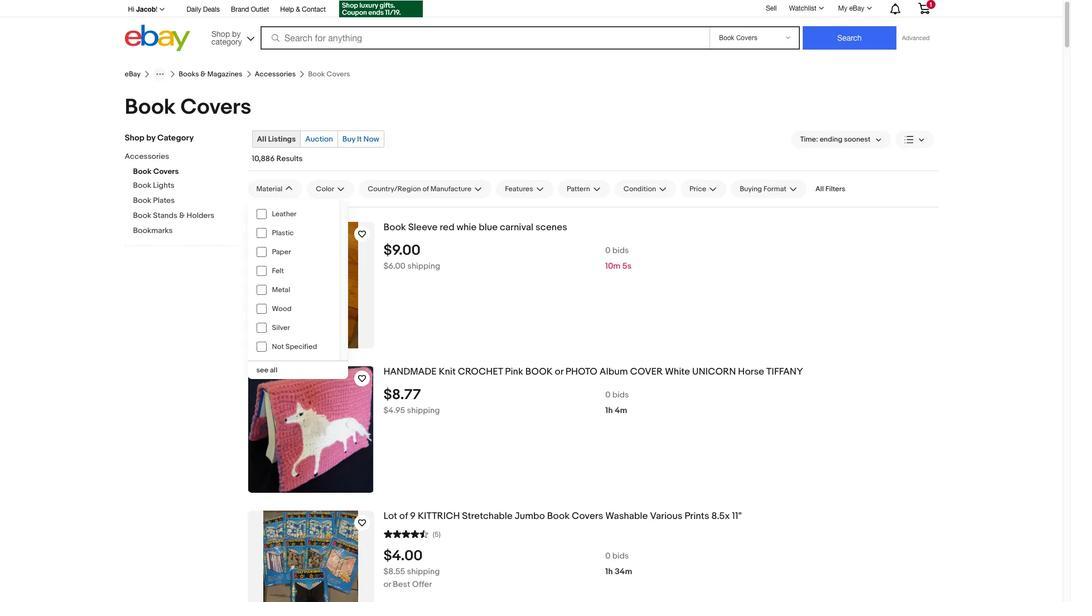 Task type: vqa. For each thing, say whether or not it's contained in the screenshot.
"Dick"
no



Task type: describe. For each thing, give the bounding box(es) containing it.
contact
[[302, 6, 326, 13]]

bookmarks link
[[133, 226, 239, 237]]

my ebay link
[[832, 2, 877, 15]]

2 horizontal spatial covers
[[572, 511, 603, 522]]

1h for 4m
[[605, 405, 613, 416]]

not
[[272, 343, 284, 351]]

1h 34m or best offer
[[384, 567, 632, 590]]

not specified
[[272, 343, 317, 351]]

$9.00
[[384, 242, 421, 259]]

all for all listings
[[257, 134, 266, 144]]

9
[[410, 511, 416, 522]]

banner containing sell
[[125, 0, 938, 54]]

outlet
[[251, 6, 269, 13]]

carnival
[[500, 222, 534, 233]]

tap to watch item - book sleeve red whie blue carnival scenes image
[[354, 227, 370, 242]]

see all button
[[247, 362, 348, 379]]

0 vertical spatial accessories link
[[255, 70, 296, 79]]

horse
[[738, 367, 764, 378]]

0 bids $4.95 shipping
[[384, 390, 629, 416]]

books & magazines
[[179, 70, 242, 79]]

10,886
[[252, 154, 275, 163]]

bids for $9.00
[[612, 245, 629, 256]]

1h 4m
[[605, 405, 627, 416]]

handmade knit crochet pink book or photo album cover white unicorn horse tiffany link
[[384, 367, 938, 378]]

knit
[[439, 367, 456, 378]]

cover
[[630, 367, 663, 378]]

help & contact link
[[280, 4, 326, 16]]

daily deals link
[[187, 4, 220, 16]]

see all
[[256, 366, 277, 375]]

10,886 results
[[252, 154, 303, 163]]

shipping for $8.77
[[407, 405, 440, 416]]

best
[[393, 580, 410, 590]]

material button
[[247, 180, 303, 198]]

10m
[[605, 261, 621, 272]]

offer
[[412, 580, 432, 590]]

category
[[157, 133, 194, 143]]

(5)
[[433, 530, 441, 539]]

get the coupon image
[[339, 1, 423, 17]]

ebay inside account navigation
[[849, 4, 864, 12]]

plastic link
[[247, 224, 339, 243]]

0 for $9.00
[[605, 245, 611, 256]]

metal link
[[247, 281, 339, 300]]

metal
[[272, 286, 290, 295]]

books & magazines link
[[179, 70, 242, 79]]

by
[[146, 133, 155, 143]]

0 for $8.77
[[605, 390, 611, 400]]

book covers
[[125, 94, 251, 121]]

11"
[[732, 511, 742, 522]]

book left plates
[[133, 196, 151, 205]]

handmade
[[384, 367, 437, 378]]

$8.55
[[384, 567, 405, 577]]

$8.77
[[384, 387, 421, 404]]

tap to watch item - lot of 9 kittrich stretchable jumbo book covers washable various prints 8.5x 11" image
[[354, 516, 370, 531]]

8.5x
[[711, 511, 730, 522]]

paper link
[[247, 243, 339, 262]]

(5) link
[[384, 529, 441, 539]]

various
[[650, 511, 683, 522]]

accessories for accessories
[[255, 70, 296, 79]]

advanced link
[[897, 27, 935, 49]]

see
[[256, 366, 268, 375]]

my
[[838, 4, 847, 12]]

handmade knit crochet pink book or photo album cover white unicorn horse tiffany image
[[248, 367, 373, 493]]

help & contact
[[280, 6, 326, 13]]

pink
[[505, 367, 523, 378]]

results
[[276, 154, 303, 163]]

kittrich
[[418, 511, 460, 522]]

crochet
[[458, 367, 503, 378]]

magazines
[[207, 70, 242, 79]]

auction link
[[301, 131, 337, 147]]

account navigation
[[125, 0, 938, 19]]

1 vertical spatial accessories link
[[125, 152, 231, 162]]

tiffany
[[766, 367, 803, 378]]

it
[[357, 134, 362, 144]]

plates
[[153, 196, 175, 205]]

unicorn
[[692, 367, 736, 378]]

help
[[280, 6, 294, 13]]

ebay link
[[125, 70, 141, 79]]

0 bids $6.00 shipping
[[384, 245, 629, 272]]

sleeve
[[408, 222, 438, 233]]

buy it now link
[[338, 131, 384, 147]]

book up bookmarks
[[133, 211, 151, 220]]

0 inside 0 bids $8.55 shipping
[[605, 551, 611, 562]]

all listings
[[257, 134, 296, 144]]

$6.00
[[384, 261, 406, 272]]

auction
[[305, 134, 333, 144]]

book up by
[[125, 94, 176, 121]]

& for contact
[[296, 6, 300, 13]]

0 bids $8.55 shipping
[[384, 551, 629, 577]]

all filters
[[816, 185, 845, 194]]

watchlist link
[[783, 2, 829, 15]]

$4.00
[[384, 548, 423, 565]]

1h for 34m
[[605, 567, 613, 577]]

album
[[600, 367, 628, 378]]

$4.95
[[384, 405, 405, 416]]

4m
[[615, 405, 627, 416]]

34m
[[615, 567, 632, 577]]

advanced
[[902, 35, 930, 41]]

watchlist
[[789, 4, 817, 12]]



Task type: locate. For each thing, give the bounding box(es) containing it.
all up 10,886
[[257, 134, 266, 144]]

0 up 10m
[[605, 245, 611, 256]]

0 vertical spatial 0
[[605, 245, 611, 256]]

accessories right magazines on the top of the page
[[255, 70, 296, 79]]

0 horizontal spatial accessories link
[[125, 152, 231, 162]]

or
[[555, 367, 564, 378], [384, 580, 391, 590]]

covers up lights
[[153, 167, 179, 176]]

3 bids from the top
[[612, 551, 629, 562]]

2 horizontal spatial &
[[296, 6, 300, 13]]

bids inside 0 bids $8.55 shipping
[[612, 551, 629, 562]]

stretchable
[[462, 511, 513, 522]]

lot
[[384, 511, 397, 522]]

now
[[364, 134, 379, 144]]

silver
[[272, 324, 290, 333]]

book stands & holders link
[[133, 211, 239, 221]]

listings
[[268, 134, 296, 144]]

shipping inside 0 bids $8.55 shipping
[[407, 567, 440, 577]]

accessories inside accessories book covers book lights book plates book stands & holders bookmarks
[[125, 152, 169, 161]]

1 vertical spatial shipping
[[407, 405, 440, 416]]

whie
[[457, 222, 477, 233]]

0 down washable
[[605, 551, 611, 562]]

stands
[[153, 211, 177, 220]]

1 horizontal spatial accessories link
[[255, 70, 296, 79]]

or inside 1h 34m or best offer
[[384, 580, 391, 590]]

shipping for $9.00
[[407, 261, 440, 272]]

None submit
[[803, 26, 897, 50]]

2 0 from the top
[[605, 390, 611, 400]]

& down book plates 'link'
[[179, 211, 185, 220]]

specified
[[286, 343, 317, 351]]

1 horizontal spatial accessories
[[255, 70, 296, 79]]

your shopping cart contains 1 item image
[[917, 3, 930, 14]]

3 0 from the top
[[605, 551, 611, 562]]

bids inside '0 bids $4.95 shipping'
[[612, 390, 629, 400]]

sell
[[766, 4, 777, 12]]

blue
[[479, 222, 498, 233]]

brand outlet
[[231, 6, 269, 13]]

leather link
[[247, 205, 339, 224]]

0 inside 0 bids $6.00 shipping
[[605, 245, 611, 256]]

1h
[[605, 405, 613, 416], [605, 567, 613, 577]]

1 vertical spatial bids
[[612, 390, 629, 400]]

tap to watch item - handmade knit crochet pink book or photo album cover white unicorn horse tiffany image
[[354, 371, 370, 387]]

accessories link down category
[[125, 152, 231, 162]]

0 vertical spatial or
[[555, 367, 564, 378]]

0 horizontal spatial all
[[257, 134, 266, 144]]

2 vertical spatial 0
[[605, 551, 611, 562]]

2 1h from the top
[[605, 567, 613, 577]]

bids up 34m
[[612, 551, 629, 562]]

1 vertical spatial or
[[384, 580, 391, 590]]

0 vertical spatial &
[[296, 6, 300, 13]]

1h left 4m
[[605, 405, 613, 416]]

or left best on the bottom of the page
[[384, 580, 391, 590]]

0 vertical spatial shipping
[[407, 261, 440, 272]]

all filters button
[[811, 180, 850, 198]]

shipping up offer
[[407, 567, 440, 577]]

red
[[440, 222, 455, 233]]

lot of 9 kittrich stretchable jumbo book covers washable various prints 8.5x 11"
[[384, 511, 742, 522]]

brand
[[231, 6, 249, 13]]

2 vertical spatial covers
[[572, 511, 603, 522]]

brand outlet link
[[231, 4, 269, 16]]

shipping down $8.77
[[407, 405, 440, 416]]

shipping down $9.00
[[407, 261, 440, 272]]

accessories
[[255, 70, 296, 79], [125, 152, 169, 161]]

1 vertical spatial 1h
[[605, 567, 613, 577]]

or right book on the bottom
[[555, 367, 564, 378]]

bids for $8.77
[[612, 390, 629, 400]]

1 0 from the top
[[605, 245, 611, 256]]

lot of 9 kittrich stretchable jumbo book covers washable various prints 8.5x 11" image
[[263, 511, 358, 603]]

covers left washable
[[572, 511, 603, 522]]

all left filters
[[816, 185, 824, 194]]

& inside accessories book covers book lights book plates book stands & holders bookmarks
[[179, 211, 185, 220]]

shipping inside 0 bids $6.00 shipping
[[407, 261, 440, 272]]

& inside 'link'
[[296, 6, 300, 13]]

covers
[[181, 94, 251, 121], [153, 167, 179, 176], [572, 511, 603, 522]]

0 horizontal spatial or
[[384, 580, 391, 590]]

white
[[665, 367, 690, 378]]

banner
[[125, 0, 938, 54]]

2 bids from the top
[[612, 390, 629, 400]]

book right jumbo
[[547, 511, 570, 522]]

felt
[[272, 267, 284, 276]]

0 vertical spatial bids
[[612, 245, 629, 256]]

1 vertical spatial covers
[[153, 167, 179, 176]]

bids up 10m 5s
[[612, 245, 629, 256]]

accessories link
[[255, 70, 296, 79], [125, 152, 231, 162]]

0 vertical spatial all
[[257, 134, 266, 144]]

silver link
[[247, 319, 339, 338]]

all inside button
[[816, 185, 824, 194]]

&
[[296, 6, 300, 13], [201, 70, 206, 79], [179, 211, 185, 220]]

0 horizontal spatial accessories
[[125, 152, 169, 161]]

books
[[179, 70, 199, 79]]

felt link
[[247, 262, 339, 281]]

book plates link
[[133, 196, 239, 206]]

2 vertical spatial shipping
[[407, 567, 440, 577]]

daily deals
[[187, 6, 220, 13]]

sell link
[[761, 4, 782, 12]]

0 vertical spatial covers
[[181, 94, 251, 121]]

0 up the 1h 4m
[[605, 390, 611, 400]]

book sleeve red whie blue carnival scenes
[[384, 222, 567, 233]]

bids up 4m
[[612, 390, 629, 400]]

shop
[[125, 133, 144, 143]]

0 vertical spatial accessories
[[255, 70, 296, 79]]

2 vertical spatial &
[[179, 211, 185, 220]]

1 vertical spatial 0
[[605, 390, 611, 400]]

1 horizontal spatial all
[[816, 185, 824, 194]]

all
[[270, 366, 277, 375]]

covers down the books & magazines
[[181, 94, 251, 121]]

book down shop
[[133, 167, 151, 176]]

lot of 9 kittrich stretchable jumbo book covers washable various prints 8.5x 11" link
[[384, 511, 938, 523]]

0 vertical spatial 1h
[[605, 405, 613, 416]]

deals
[[203, 6, 220, 13]]

1 horizontal spatial or
[[555, 367, 564, 378]]

prints
[[685, 511, 709, 522]]

1 horizontal spatial ebay
[[849, 4, 864, 12]]

1 horizontal spatial covers
[[181, 94, 251, 121]]

& right help
[[296, 6, 300, 13]]

1 vertical spatial all
[[816, 185, 824, 194]]

shipping
[[407, 261, 440, 272], [407, 405, 440, 416], [407, 567, 440, 577]]

material
[[256, 185, 282, 194]]

1h left 34m
[[605, 567, 613, 577]]

1 vertical spatial ebay
[[125, 70, 141, 79]]

daily
[[187, 6, 201, 13]]

1 vertical spatial accessories
[[125, 152, 169, 161]]

1 bids from the top
[[612, 245, 629, 256]]

wood link
[[247, 300, 339, 319]]

0 vertical spatial ebay
[[849, 4, 864, 12]]

0 inside '0 bids $4.95 shipping'
[[605, 390, 611, 400]]

all inside 'link'
[[257, 134, 266, 144]]

buy it now
[[342, 134, 379, 144]]

0 horizontal spatial covers
[[153, 167, 179, 176]]

4.5 out of 5 stars image
[[384, 529, 428, 539]]

book sleeve red whie blue carnival scenes image
[[263, 222, 358, 349]]

filters
[[826, 185, 845, 194]]

1 horizontal spatial &
[[201, 70, 206, 79]]

book left lights
[[133, 181, 151, 190]]

not specified link
[[247, 338, 339, 357]]

book
[[525, 367, 553, 378]]

scenes
[[536, 222, 567, 233]]

0 horizontal spatial ebay
[[125, 70, 141, 79]]

lights
[[153, 181, 175, 190]]

all for all filters
[[816, 185, 824, 194]]

& right books
[[201, 70, 206, 79]]

book up $9.00
[[384, 222, 406, 233]]

shop by category
[[125, 133, 194, 143]]

wood
[[272, 305, 292, 314]]

1 vertical spatial &
[[201, 70, 206, 79]]

bids inside 0 bids $6.00 shipping
[[612, 245, 629, 256]]

0 horizontal spatial &
[[179, 211, 185, 220]]

washable
[[605, 511, 648, 522]]

5s
[[622, 261, 632, 272]]

photo
[[566, 367, 597, 378]]

bookmarks
[[133, 226, 173, 235]]

accessories for accessories book covers book lights book plates book stands & holders bookmarks
[[125, 152, 169, 161]]

1h inside 1h 34m or best offer
[[605, 567, 613, 577]]

all listings link
[[252, 131, 300, 147]]

2 vertical spatial bids
[[612, 551, 629, 562]]

shipping inside '0 bids $4.95 shipping'
[[407, 405, 440, 416]]

paper
[[272, 248, 291, 257]]

jumbo
[[515, 511, 545, 522]]

covers inside accessories book covers book lights book plates book stands & holders bookmarks
[[153, 167, 179, 176]]

plastic
[[272, 229, 294, 238]]

& for magazines
[[201, 70, 206, 79]]

accessories down by
[[125, 152, 169, 161]]

10m 5s
[[605, 261, 632, 272]]

1 1h from the top
[[605, 405, 613, 416]]

accessories link right magazines on the top of the page
[[255, 70, 296, 79]]



